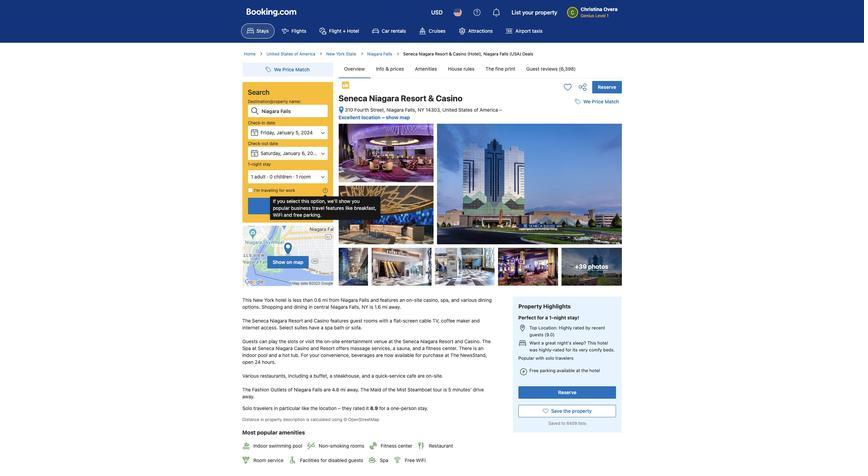 Task type: describe. For each thing, give the bounding box(es) containing it.
destination/property
[[248, 99, 288, 104]]

seneca niagara resort & casino (hotel), niagara falls (usa) deals
[[404, 51, 534, 57]]

excellent inside 310 fourth street, niagara falls, ny 14303, united states of america – excellent location – show map
[[339, 115, 361, 120]]

rated very good element
[[535, 131, 602, 139]]

various
[[461, 298, 477, 303]]

the up distance in property description is calculated using © openstreetmap
[[311, 406, 318, 412]]

the up sauna,
[[394, 339, 402, 345]]

0 vertical spatial travelers
[[556, 356, 574, 361]]

rated inside top location: highly rated by recent guests (9.0)
[[574, 325, 585, 331]]

excellent location – show map button
[[339, 115, 410, 120]]

restaurant
[[429, 444, 453, 450]]

1 horizontal spatial united states of america
[[566, 193, 614, 199]]

a up now
[[393, 346, 396, 352]]

if you select this option, we'll show you popular business travel features like breakfast, wifi and free parking.
[[273, 198, 377, 218]]

excellent location!
[[535, 212, 579, 218]]

0 horizontal spatial america
[[300, 51, 316, 57]]

2024 for saturday, january 6, 2024
[[308, 151, 319, 156]]

show
[[273, 259, 285, 265]]

usd button
[[427, 4, 447, 21]]

and right sauna,
[[413, 346, 421, 352]]

description
[[283, 418, 305, 423]]

rentals
[[391, 28, 406, 34]]

the right casino.
[[483, 339, 491, 345]]

save the property
[[552, 409, 592, 415]]

airport
[[516, 28, 531, 34]]

attractions
[[538, 163, 561, 169]]

1 vertical spatial features
[[380, 298, 399, 303]]

1 horizontal spatial dining
[[478, 298, 492, 303]]

service inside 'this new york hotel is less than 0.6 mi from niagara falls and features an on-site casino, spa, and various dining options. shopping and dining in central niagara falls, ny is 1.6 mi away. the seneca niagara resort and casino features guest rooms with a flat-screen cable tv, coffee maker and internet access. select suites have a spa bath or sofa. guests can play the slots or visit the on-site entertainment venue at the seneca niagara resort and casino. the spa at seneca niagara casino and resort offers massage services, a sauna, and a fitness center. there is an indoor pool and a hot tub. for your convenience, beverages are now available for purchase at the newsstand, open 24 hours. various restaurants, including a buffet, a steakhouse, and a quick-service cafe are on-site. the fashion outlets of niagara falls are 4.8 mi away. the maid of the mist steamboat tour is 5 minutes' drive away.'
[[390, 374, 406, 379]]

resort up center.
[[439, 339, 454, 345]]

1 inside christina overa genius level 1
[[607, 13, 609, 18]]

at down its
[[577, 368, 581, 374]]

tub.
[[291, 353, 300, 359]]

level
[[596, 13, 606, 18]]

price for we price match "dropdown button" in the search section
[[283, 67, 294, 72]]

a right buffet,
[[330, 374, 333, 379]]

8.9
[[370, 406, 378, 412]]

non-
[[319, 444, 330, 450]]

1 horizontal spatial new
[[327, 51, 335, 57]]

for right 8.9
[[380, 406, 386, 412]]

casino up for
[[294, 346, 309, 352]]

swimming
[[269, 444, 292, 450]]

disabled
[[328, 458, 347, 464]]

1- inside search section
[[248, 162, 252, 167]]

we inside search section
[[274, 67, 281, 72]]

2 vertical spatial features
[[331, 318, 349, 324]]

the left maid
[[361, 387, 369, 393]]

resort up the amenities
[[435, 51, 448, 57]]

for
[[301, 353, 308, 359]]

the down very
[[582, 368, 589, 374]]

a left spa
[[321, 325, 324, 331]]

for left disabled
[[321, 458, 327, 464]]

casino up the house rules
[[453, 51, 467, 57]]

in inside 'this new york hotel is less than 0.6 mi from niagara falls and features an on-site casino, spa, and various dining options. shopping and dining in central niagara falls, ny is 1.6 mi away. the seneca niagara resort and casino features guest rooms with a flat-screen cable tv, coffee maker and internet access. select suites have a spa bath or sofa. guests can play the slots or visit the on-site entertainment venue at the seneca niagara resort and casino. the spa at seneca niagara casino and resort offers massage services, a sauna, and a fitness center. there is an indoor pool and a hot tub. for your convenience, beverages are now available for purchase at the newsstand, open 24 hours. various restaurants, including a buffet, a steakhouse, and a quick-service cafe are on-site. the fashion outlets of niagara falls are 4.8 mi away. the maid of the mist steamboat tour is 5 minutes' drive away.'
[[309, 305, 313, 310]]

and right 'maker'
[[472, 318, 480, 324]]

show inside 310 fourth street, niagara falls, ny 14303, united states of america – excellent location – show map
[[386, 115, 399, 120]]

1 vertical spatial available
[[557, 368, 575, 374]]

2 vertical spatial –
[[338, 406, 341, 412]]

0 vertical spatial are
[[376, 353, 383, 359]]

wifi inside 'if you select this option, we'll show you popular business travel features like breakfast, wifi and free parking.'
[[273, 212, 283, 218]]

center
[[398, 444, 413, 450]]

if you select this option, we'll show you popular business travel features like breakfast, wifi and free parking. image
[[323, 188, 328, 193]]

for down property highlights
[[538, 315, 544, 321]]

1 vertical spatial reserve button
[[519, 387, 617, 400]]

1 vertical spatial rooms
[[351, 444, 364, 450]]

perfect
[[561, 153, 576, 158]]

1 horizontal spatial 1
[[296, 174, 298, 180]]

new inside 'this new york hotel is less than 0.6 mi from niagara falls and features an on-site casino, spa, and various dining options. shopping and dining in central niagara falls, ny is 1.6 mi away. the seneca niagara resort and casino features guest rooms with a flat-screen cable tv, coffee maker and internet access. select suites have a spa bath or sofa. guests can play the slots or visit the on-site entertainment venue at the seneca niagara resort and casino. the spa at seneca niagara casino and resort offers massage services, a sauna, and a fitness center. there is an indoor pool and a hot tub. for your convenience, beverages are now available for purchase at the newsstand, open 24 hours. various restaurants, including a buffet, a steakhouse, and a quick-service cafe are on-site. the fashion outlets of niagara falls are 4.8 mi away. the maid of the mist steamboat tour is 5 minutes' drive away.'
[[253, 298, 263, 303]]

1 you from the left
[[277, 198, 285, 204]]

in left particular
[[274, 406, 278, 412]]

1 vertical spatial 1-
[[550, 315, 554, 321]]

0 vertical spatial away.
[[389, 305, 401, 310]]

buffet,
[[314, 374, 329, 379]]

have
[[309, 325, 320, 331]]

niagara down including
[[294, 387, 311, 393]]

popular with solo travelers
[[519, 356, 574, 361]]

cruises link
[[414, 23, 452, 39]]

1 vertical spatial site
[[332, 339, 340, 345]]

rated for want a great night's sleep? this hotel was highly-rated for its very comfy beds.
[[554, 348, 565, 353]]

reviews inside guest reviews (6,398) link
[[541, 66, 558, 72]]

good
[[590, 158, 601, 164]]

photos
[[589, 263, 609, 271]]

resort up suites
[[289, 318, 303, 324]]

the left fine
[[486, 66, 494, 72]]

24
[[255, 360, 261, 366]]

popular
[[519, 356, 535, 361]]

i'm traveling for work
[[254, 188, 295, 193]]

and up there
[[455, 339, 463, 345]]

falls down buffet,
[[313, 387, 323, 393]]

2 vertical spatial away.
[[243, 394, 255, 400]]

and up hours.
[[269, 353, 277, 359]]

0 horizontal spatial service
[[268, 458, 284, 464]]

sauna,
[[397, 346, 412, 352]]

fitness
[[381, 444, 397, 450]]

0 vertical spatial or
[[346, 325, 350, 331]]

room for room was perfect for our 2 night stay.  location of hotel is good to attractions in niagara falls usa and canada.
[[538, 153, 550, 158]]

a left hot
[[279, 353, 281, 359]]

falls left (usa)
[[500, 51, 509, 57]]

stay
[[263, 162, 271, 167]]

2024 for friday, january 5, 2024
[[301, 130, 313, 136]]

2 horizontal spatial states
[[580, 193, 592, 199]]

0 horizontal spatial location
[[319, 406, 337, 412]]

1 horizontal spatial on-
[[407, 298, 414, 303]]

and up have
[[304, 318, 313, 324]]

0 horizontal spatial reserve
[[559, 390, 577, 396]]

©
[[344, 418, 347, 423]]

mist
[[397, 387, 407, 393]]

1 vertical spatial spa
[[380, 458, 389, 464]]

0 vertical spatial york
[[336, 51, 345, 57]]

in inside room was perfect for our 2 night stay.  location of hotel is good to attractions in niagara falls usa and canada.
[[562, 163, 566, 169]]

screen
[[403, 318, 418, 324]]

match for we price match "dropdown button" in the search section
[[296, 67, 310, 72]]

stay. inside room was perfect for our 2 night stay.  location of hotel is good to attractions in niagara falls usa and canada.
[[538, 158, 548, 164]]

location inside 310 fourth street, niagara falls, ny 14303, united states of america – excellent location – show map
[[362, 115, 381, 120]]

perfect for a 1-night stay!
[[519, 315, 580, 321]]

(6,398)
[[559, 66, 576, 72]]

fashion
[[252, 387, 269, 393]]

a left one-
[[387, 406, 390, 412]]

1 vertical spatial stay.
[[418, 406, 428, 412]]

guest
[[527, 66, 540, 72]]

ny inside 310 fourth street, niagara falls, ny 14303, united states of america – excellent location – show map
[[418, 107, 425, 113]]

0 vertical spatial an
[[400, 298, 405, 303]]

name:
[[289, 99, 301, 104]]

this new york hotel is less than 0.6 mi from niagara falls and features an on-site casino, spa, and various dining options. shopping and dining in central niagara falls, ny is 1.6 mi away. the seneca niagara resort and casino features guest rooms with a flat-screen cable tv, coffee maker and internet access. select suites have a spa bath or sofa. guests can play the slots or visit the on-site entertainment venue at the seneca niagara resort and casino. the spa at seneca niagara casino and resort offers massage services, a sauna, and a fitness center. there is an indoor pool and a hot tub. for your convenience, beverages are now available for purchase at the newsstand, open 24 hours. various restaurants, including a buffet, a steakhouse, and a quick-service cafe are on-site. the fashion outlets of niagara falls are 4.8 mi away. the maid of the mist steamboat tour is 5 minutes' drive away.
[[243, 298, 493, 400]]

is right tour
[[444, 387, 447, 393]]

night inside search section
[[252, 162, 262, 167]]

spa,
[[441, 298, 450, 303]]

like inside 'if you select this option, we'll show you popular business travel features like breakfast, wifi and free parking.'
[[346, 205, 353, 211]]

with inside 'this new york hotel is less than 0.6 mi from niagara falls and features an on-site casino, spa, and various dining options. shopping and dining in central niagara falls, ny is 1.6 mi away. the seneca niagara resort and casino features guest rooms with a flat-screen cable tv, coffee maker and internet access. select suites have a spa bath or sofa. guests can play the slots or visit the on-site entertainment venue at the seneca niagara resort and casino. the spa at seneca niagara casino and resort offers massage services, a sauna, and a fitness center. there is an indoor pool and a hot tub. for your convenience, beverages are now available for purchase at the newsstand, open 24 hours. various restaurants, including a buffet, a steakhouse, and a quick-service cafe are on-site. the fashion outlets of niagara falls are 4.8 mi away. the maid of the mist steamboat tour is 5 minutes' drive away.'
[[379, 318, 389, 324]]

falls inside room was perfect for our 2 night stay.  location of hotel is good to attractions in niagara falls usa and canada.
[[584, 163, 593, 169]]

restaurants,
[[260, 374, 287, 379]]

now
[[385, 353, 394, 359]]

seneca up access. on the bottom left
[[252, 318, 269, 324]]

canada.
[[547, 169, 564, 174]]

show inside 'if you select this option, we'll show you popular business travel features like breakfast, wifi and free parking.'
[[339, 198, 351, 204]]

was inside the want a great night's sleep? this hotel was highly-rated for its very comfy beds.
[[530, 348, 538, 353]]

airport taxis
[[516, 28, 543, 34]]

save
[[552, 409, 563, 415]]

the up internet
[[243, 318, 251, 324]]

Where are you going? field
[[259, 105, 328, 117]]

niagara up the amenities
[[419, 51, 434, 57]]

america inside 310 fourth street, niagara falls, ny 14303, united states of america – excellent location – show map
[[480, 107, 498, 113]]

amenities
[[415, 66, 437, 72]]

a up 'location:'
[[546, 315, 548, 321]]

1 · from the left
[[267, 174, 268, 180]]

1 horizontal spatial pool
[[293, 444, 303, 450]]

option,
[[311, 198, 326, 204]]

is left 1.6
[[370, 305, 374, 310]]

hotel
[[347, 28, 359, 34]]

6
[[254, 153, 256, 156]]

info & prices
[[376, 66, 404, 72]]

amenities link
[[410, 60, 443, 78]]

0 vertical spatial united states of america
[[267, 51, 316, 57]]

services,
[[372, 346, 392, 352]]

donna
[[546, 193, 558, 199]]

new york state
[[327, 51, 356, 57]]

(9.0)
[[545, 332, 555, 338]]

and left "quick-"
[[362, 374, 370, 379]]

we price match button inside search section
[[263, 64, 313, 76]]

niagara up hot
[[276, 346, 293, 352]]

date for check-out date
[[270, 141, 278, 146]]

your inside 'this new york hotel is less than 0.6 mi from niagara falls and features an on-site casino, spa, and various dining options. shopping and dining in central niagara falls, ny is 1.6 mi away. the seneca niagara resort and casino features guest rooms with a flat-screen cable tv, coffee maker and internet access. select suites have a spa bath or sofa. guests can play the slots or visit the on-site entertainment venue at the seneca niagara resort and casino. the spa at seneca niagara casino and resort offers massage services, a sauna, and a fitness center. there is an indoor pool and a hot tub. for your convenience, beverages are now available for purchase at the newsstand, open 24 hours. various restaurants, including a buffet, a steakhouse, and a quick-service cafe are on-site. the fashion outlets of niagara falls are 4.8 mi away. the maid of the mist steamboat tour is 5 minutes' drive away.'
[[310, 353, 320, 359]]

1 horizontal spatial we price match button
[[573, 96, 622, 108]]

drive
[[473, 387, 484, 393]]

& for seneca niagara resort & casino
[[428, 94, 434, 103]]

1 vertical spatial popular
[[257, 430, 278, 436]]

2 horizontal spatial are
[[418, 374, 425, 379]]

0 horizontal spatial search
[[248, 88, 270, 96]]

in right distance
[[261, 418, 264, 423]]

at down guests
[[252, 346, 257, 352]]

niagara up fitness
[[421, 339, 438, 345]]

seneca up sauna,
[[403, 339, 419, 345]]

sofa.
[[351, 325, 362, 331]]

less
[[293, 298, 302, 303]]

& for seneca niagara resort & casino (hotel), niagara falls (usa) deals
[[449, 51, 452, 57]]

this inside the want a great night's sleep? this hotel was highly-rated for its very comfy beds.
[[588, 341, 597, 346]]

scored 8.5 element
[[604, 132, 615, 143]]

cafe
[[407, 374, 417, 379]]

guests
[[243, 339, 258, 345]]

flight + hotel
[[329, 28, 359, 34]]

maker
[[457, 318, 471, 324]]

0 vertical spatial site
[[414, 298, 422, 303]]

1 vertical spatial or
[[300, 339, 304, 345]]

and down visit
[[311, 346, 319, 352]]

niagara down from
[[331, 305, 348, 310]]

1 horizontal spatial –
[[382, 115, 385, 120]]

one-
[[391, 406, 401, 412]]

9.0
[[606, 212, 614, 218]]

0 horizontal spatial united
[[267, 51, 280, 57]]

niagara up select
[[270, 318, 287, 324]]

usa
[[595, 163, 604, 169]]

sleep?
[[573, 341, 587, 346]]

niagara up info
[[367, 51, 383, 57]]

0 vertical spatial states
[[281, 51, 293, 57]]

5,
[[296, 130, 300, 136]]

hotel down comfy
[[590, 368, 600, 374]]

christina
[[581, 6, 603, 12]]

date for check-in date
[[267, 120, 275, 126]]

reviews inside very good 6,398 reviews
[[587, 138, 602, 143]]

can
[[259, 339, 267, 345]]

2 horizontal spatial on-
[[426, 374, 434, 379]]

falls up the guest
[[359, 298, 369, 303]]

niagara right (hotel), on the top right of page
[[484, 51, 499, 57]]

christina overa genius level 1
[[581, 6, 618, 18]]

1 vertical spatial &
[[386, 66, 389, 72]]

casino up spa
[[314, 318, 329, 324]]

scored 9.0 element
[[604, 210, 615, 221]]

a left "quick-"
[[372, 374, 374, 379]]

site.
[[434, 374, 443, 379]]

niagara up street, at the top left of page
[[369, 94, 399, 103]]

in inside search section
[[262, 120, 266, 126]]

1 vertical spatial with
[[536, 356, 545, 361]]

0 horizontal spatial 1
[[251, 174, 253, 180]]

distance
[[243, 418, 260, 423]]

very
[[575, 132, 586, 138]]

1 vertical spatial mi
[[382, 305, 388, 310]]

1 vertical spatial like
[[302, 406, 309, 412]]

the right visit
[[316, 339, 323, 345]]

property for in
[[265, 418, 282, 423]]

traveling
[[261, 188, 278, 193]]

for inside search section
[[279, 188, 285, 193]]

booking.com image
[[247, 8, 296, 17]]

including
[[288, 374, 309, 379]]

shopping
[[262, 305, 283, 310]]

info
[[376, 66, 385, 72]]

perfect
[[519, 315, 536, 321]]

falls, inside 310 fourth street, niagara falls, ny 14303, united states of america – excellent location – show map
[[405, 107, 417, 113]]

casino,
[[424, 298, 440, 303]]



Task type: locate. For each thing, give the bounding box(es) containing it.
states
[[281, 51, 293, 57], [459, 107, 473, 113], [580, 193, 592, 199]]

a inside the want a great night's sleep? this hotel was highly-rated for its very comfy beds.
[[542, 341, 544, 346]]

stay. right person
[[418, 406, 428, 412]]

friday, january 5, 2024
[[261, 130, 313, 136]]

0 vertical spatial features
[[326, 205, 344, 211]]

entertainment
[[342, 339, 373, 345]]

1 vertical spatial january
[[283, 151, 301, 156]]

0 horizontal spatial york
[[264, 298, 274, 303]]

stay!
[[568, 315, 580, 321]]

niagara right from
[[341, 298, 358, 303]]

& right info
[[386, 66, 389, 72]]

if you select this option, we'll show you popular business travel features like breakfast, wifi and free parking. image
[[323, 188, 328, 193]]

falls,
[[405, 107, 417, 113], [349, 305, 361, 310]]

0 horizontal spatial an
[[400, 298, 405, 303]]

pool inside 'this new york hotel is less than 0.6 mi from niagara falls and features an on-site casino, spa, and various dining options. shopping and dining in central niagara falls, ny is 1.6 mi away. the seneca niagara resort and casino features guest rooms with a flat-screen cable tv, coffee maker and internet access. select suites have a spa bath or sofa. guests can play the slots or visit the on-site entertainment venue at the seneca niagara resort and casino. the spa at seneca niagara casino and resort offers massage services, a sauna, and a fitness center. there is an indoor pool and a hot tub. for your convenience, beverages are now available for purchase at the newsstand, open 24 hours. various restaurants, including a buffet, a steakhouse, and a quick-service cafe are on-site. the fashion outlets of niagara falls are 4.8 mi away. the maid of the mist steamboat tour is 5 minutes' drive away.'
[[258, 353, 268, 359]]

match inside search section
[[296, 67, 310, 72]]

to inside room was perfect for our 2 night stay.  location of hotel is good to attractions in niagara falls usa and canada.
[[602, 158, 606, 164]]

2 horizontal spatial 1
[[607, 13, 609, 18]]

check- for out
[[248, 141, 262, 146]]

1 horizontal spatial 5
[[449, 387, 452, 393]]

flights link
[[276, 23, 312, 39]]

property for your
[[536, 9, 558, 16]]

0 horizontal spatial ny
[[362, 305, 369, 310]]

united up location!
[[566, 193, 578, 199]]

january left 6, on the left
[[283, 151, 301, 156]]

free for free wifi
[[405, 458, 415, 464]]

0 horizontal spatial price
[[283, 67, 294, 72]]

select
[[279, 325, 293, 331]]

we down the united states of america link
[[274, 67, 281, 72]]

falls up info & prices at the left top of page
[[384, 51, 392, 57]]

date right out
[[270, 141, 278, 146]]

next image
[[616, 165, 620, 169]]

search inside button
[[279, 203, 297, 210]]

at down center.
[[445, 353, 449, 359]]

solo
[[546, 356, 555, 361]]

indoor
[[243, 353, 257, 359]]

show right we'll
[[339, 198, 351, 204]]

1 vertical spatial to
[[562, 422, 566, 427]]

are left 4.8
[[324, 387, 331, 393]]

an up newsstand, on the bottom of page
[[479, 346, 484, 352]]

0 vertical spatial free
[[530, 368, 539, 374]]

5 inside search section
[[254, 132, 256, 136]]

rated for solo travelers in particular like the location – they rated it 8.9 for a one-person stay.
[[353, 406, 365, 412]]

the right play
[[279, 339, 286, 345]]

0 horizontal spatial show
[[339, 198, 351, 204]]

1 vertical spatial your
[[310, 353, 320, 359]]

a left buffet,
[[310, 374, 312, 379]]

great
[[546, 341, 556, 346]]

taxis
[[533, 28, 543, 34]]

5 right tour
[[449, 387, 452, 393]]

this
[[243, 298, 252, 303], [588, 341, 597, 346]]

states right donna
[[580, 193, 592, 199]]

guests inside top location: highly rated by recent guests (9.0)
[[530, 332, 544, 338]]

0 horizontal spatial your
[[310, 353, 320, 359]]

0 vertical spatial 2024
[[301, 130, 313, 136]]

0 vertical spatial your
[[523, 9, 534, 16]]

popular inside 'if you select this option, we'll show you popular business travel features like breakfast, wifi and free parking.'
[[273, 205, 290, 211]]

0 vertical spatial price
[[283, 67, 294, 72]]

january for saturday,
[[283, 151, 301, 156]]

we price match for we price match "dropdown button" in the search section
[[274, 67, 310, 72]]

valign  initial image
[[342, 81, 350, 89]]

niagara inside room was perfect for our 2 night stay.  location of hotel is good to attractions in niagara falls usa and canada.
[[567, 163, 583, 169]]

check-in date
[[248, 120, 275, 126]]

0 vertical spatial rated
[[574, 325, 585, 331]]

room inside room was perfect for our 2 night stay.  location of hotel is good to attractions in niagara falls usa and canada.
[[538, 153, 550, 158]]

is left less
[[288, 298, 292, 303]]

this
[[301, 198, 310, 204]]

your account menu christina overa genius level 1 element
[[567, 3, 621, 19]]

1 horizontal spatial night
[[554, 315, 567, 321]]

0 vertical spatial search
[[248, 88, 270, 96]]

1 horizontal spatial mi
[[341, 387, 346, 393]]

on- up tour
[[426, 374, 434, 379]]

guest reviews (6,398) link
[[521, 60, 582, 78]]

niagara inside 310 fourth street, niagara falls, ny 14303, united states of america – excellent location – show map
[[387, 107, 404, 113]]

seneca niagara resort & casino (hotel), niagara falls (usa) deals link
[[404, 51, 534, 57]]

niagara down seneca niagara resort & casino at the top
[[387, 107, 404, 113]]

price for right we price match "dropdown button"
[[592, 99, 604, 105]]

united states of america
[[267, 51, 316, 57], [566, 193, 614, 199]]

1 horizontal spatial falls,
[[405, 107, 417, 113]]

pool
[[258, 353, 268, 359], [293, 444, 303, 450]]

street,
[[371, 107, 386, 113]]

1 vertical spatial rated
[[554, 348, 565, 353]]

and up 1.6
[[371, 298, 379, 303]]

features up 1.6
[[380, 298, 399, 303]]

hotel up the beds.
[[598, 341, 608, 346]]

this inside 'this new york hotel is less than 0.6 mi from niagara falls and features an on-site casino, spa, and various dining options. shopping and dining in central niagara falls, ny is 1.6 mi away. the seneca niagara resort and casino features guest rooms with a flat-screen cable tv, coffee maker and internet access. select suites have a spa bath or sofa. guests can play the slots or visit the on-site entertainment venue at the seneca niagara resort and casino. the spa at seneca niagara casino and resort offers massage services, a sauna, and a fitness center. there is an indoor pool and a hot tub. for your convenience, beverages are now available for purchase at the newsstand, open 24 hours. various restaurants, including a buffet, a steakhouse, and a quick-service cafe are on-site. the fashion outlets of niagara falls are 4.8 mi away. the maid of the mist steamboat tour is 5 minutes' drive away.'
[[243, 298, 252, 303]]

click to open map view image
[[339, 106, 344, 114]]

cruises
[[429, 28, 446, 34]]

casino up '14303,'
[[436, 94, 463, 103]]

2024
[[301, 130, 313, 136], [308, 151, 319, 156]]

features inside 'if you select this option, we'll show you popular business travel features like breakfast, wifi and free parking.'
[[326, 205, 344, 211]]

room for room service
[[254, 458, 266, 464]]

match
[[296, 67, 310, 72], [605, 99, 619, 105]]

1 vertical spatial this
[[588, 341, 597, 346]]

and left "free"
[[284, 212, 292, 218]]

for left work
[[279, 188, 285, 193]]

free down center at left
[[405, 458, 415, 464]]

with left "solo"
[[536, 356, 545, 361]]

0 horizontal spatial are
[[324, 387, 331, 393]]

we price match button up good
[[573, 96, 622, 108]]

adult
[[255, 174, 266, 180]]

is up newsstand, on the bottom of page
[[474, 346, 477, 352]]

lists
[[579, 422, 587, 427]]

saturday,
[[261, 151, 282, 156]]

show on map
[[273, 259, 304, 265]]

and inside room was perfect for our 2 night stay.  location of hotel is good to attractions in niagara falls usa and canada.
[[538, 169, 546, 174]]

match for right we price match "dropdown button"
[[605, 99, 619, 105]]

0 horizontal spatial travelers
[[254, 406, 273, 412]]

resort up 310 fourth street, niagara falls, ny 14303, united states of america – excellent location – show map
[[401, 94, 427, 103]]

falls, up the guest
[[349, 305, 361, 310]]

2 vertical spatial are
[[324, 387, 331, 393]]

available inside 'this new york hotel is less than 0.6 mi from niagara falls and features an on-site casino, spa, and various dining options. shopping and dining in central niagara falls, ny is 1.6 mi away. the seneca niagara resort and casino features guest rooms with a flat-screen cable tv, coffee maker and internet access. select suites have a spa bath or sofa. guests can play the slots or visit the on-site entertainment venue at the seneca niagara resort and casino. the spa at seneca niagara casino and resort offers massage services, a sauna, and a fitness center. there is an indoor pool and a hot tub. for your convenience, beverages are now available for purchase at the newsstand, open 24 hours. various restaurants, including a buffet, a steakhouse, and a quick-service cafe are on-site. the fashion outlets of niagara falls are 4.8 mi away. the maid of the mist steamboat tour is 5 minutes' drive away.'
[[395, 353, 414, 359]]

map right on
[[294, 259, 304, 265]]

your inside list your property link
[[523, 9, 534, 16]]

or left visit
[[300, 339, 304, 345]]

1 vertical spatial america
[[480, 107, 498, 113]]

1 vertical spatial york
[[264, 298, 274, 303]]

is inside room was perfect for our 2 night stay.  location of hotel is good to attractions in niagara falls usa and canada.
[[585, 158, 589, 164]]

2 vertical spatial &
[[428, 94, 434, 103]]

previous image
[[530, 165, 535, 169]]

0 vertical spatial match
[[296, 67, 310, 72]]

0 vertical spatial this
[[243, 298, 252, 303]]

map inside 310 fourth street, niagara falls, ny 14303, united states of america – excellent location – show map
[[400, 115, 410, 120]]

highly-
[[539, 348, 554, 353]]

wifi
[[273, 212, 283, 218], [416, 458, 426, 464]]

0 horizontal spatial available
[[395, 353, 414, 359]]

1 horizontal spatial ·
[[293, 174, 295, 180]]

the left fashion
[[243, 387, 251, 393]]

available down sauna,
[[395, 353, 414, 359]]

airport taxis link
[[500, 23, 549, 39]]

are
[[376, 353, 383, 359], [418, 374, 425, 379], [324, 387, 331, 393]]

and right spa,
[[452, 298, 460, 303]]

this up options.
[[243, 298, 252, 303]]

1 horizontal spatial location
[[362, 115, 381, 120]]

niagara
[[367, 51, 383, 57], [419, 51, 434, 57], [484, 51, 499, 57], [369, 94, 399, 103], [387, 107, 404, 113], [567, 163, 583, 169], [341, 298, 358, 303], [331, 305, 348, 310], [270, 318, 287, 324], [421, 339, 438, 345], [276, 346, 293, 352], [294, 387, 311, 393]]

2 · from the left
[[293, 174, 295, 180]]

0 horizontal spatial match
[[296, 67, 310, 72]]

2 vertical spatial america
[[598, 193, 614, 199]]

suites
[[295, 325, 308, 331]]

and inside 'if you select this option, we'll show you popular business travel features like breakfast, wifi and free parking.'
[[284, 212, 292, 218]]

at right the venue
[[389, 339, 393, 345]]

1 horizontal spatial travelers
[[556, 356, 574, 361]]

available
[[395, 353, 414, 359], [557, 368, 575, 374]]

travelers up free parking available at the hotel
[[556, 356, 574, 361]]

rooms inside 'this new york hotel is less than 0.6 mi from niagara falls and features an on-site casino, spa, and various dining options. shopping and dining in central niagara falls, ny is 1.6 mi away. the seneca niagara resort and casino features guest rooms with a flat-screen cable tv, coffee maker and internet access. select suites have a spa bath or sofa. guests can play the slots or visit the on-site entertainment venue at the seneca niagara resort and casino. the spa at seneca niagara casino and resort offers massage services, a sauna, and a fitness center. there is an indoor pool and a hot tub. for your convenience, beverages are now available for purchase at the newsstand, open 24 hours. various restaurants, including a buffet, a steakhouse, and a quick-service cafe are on-site. the fashion outlets of niagara falls are 4.8 mi away. the maid of the mist steamboat tour is 5 minutes' drive away.'
[[364, 318, 378, 324]]

flight + hotel link
[[314, 23, 365, 39]]

0 horizontal spatial mi
[[323, 298, 328, 303]]

2 vertical spatial property
[[265, 418, 282, 423]]

stays
[[257, 28, 269, 34]]

of inside 310 fourth street, niagara falls, ny 14303, united states of america – excellent location – show map
[[474, 107, 479, 113]]

falls left usa
[[584, 163, 593, 169]]

room down indoor
[[254, 458, 266, 464]]

the down center.
[[451, 353, 459, 359]]

1 vertical spatial travelers
[[254, 406, 273, 412]]

breakfast,
[[354, 205, 377, 211]]

states right '14303,'
[[459, 107, 473, 113]]

hot
[[283, 353, 290, 359]]

& up '14303,'
[[428, 94, 434, 103]]

house
[[448, 66, 463, 72]]

the left the mist
[[389, 387, 396, 393]]

search
[[248, 88, 270, 96], [279, 203, 297, 210]]

popular up indoor
[[257, 430, 278, 436]]

the inside dropdown button
[[564, 409, 571, 415]]

dining down less
[[294, 305, 308, 310]]

for inside room was perfect for our 2 night stay.  location of hotel is good to attractions in niagara falls usa and canada.
[[577, 153, 583, 158]]

on- down spa
[[324, 339, 332, 345]]

info & prices link
[[371, 60, 410, 78]]

2 you from the left
[[352, 198, 360, 204]]

1 horizontal spatial states
[[459, 107, 473, 113]]

house rules link
[[443, 60, 480, 78]]

0 vertical spatial –
[[500, 107, 502, 113]]

your
[[523, 9, 534, 16], [310, 353, 320, 359]]

5 inside 'this new york hotel is less than 0.6 mi from niagara falls and features an on-site casino, spa, and various dining options. shopping and dining in central niagara falls, ny is 1.6 mi away. the seneca niagara resort and casino features guest rooms with a flat-screen cable tv, coffee maker and internet access. select suites have a spa bath or sofa. guests can play the slots or visit the on-site entertainment venue at the seneca niagara resort and casino. the spa at seneca niagara casino and resort offers massage services, a sauna, and a fitness center. there is an indoor pool and a hot tub. for your convenience, beverages are now available for purchase at the newsstand, open 24 hours. various restaurants, including a buffet, a steakhouse, and a quick-service cafe are on-site. the fashion outlets of niagara falls are 4.8 mi away. the maid of the mist steamboat tour is 5 minutes' drive away.'
[[449, 387, 452, 393]]

0 horizontal spatial with
[[379, 318, 389, 324]]

or
[[346, 325, 350, 331], [300, 339, 304, 345]]

room service
[[254, 458, 284, 464]]

is left calculated in the left bottom of the page
[[306, 418, 310, 423]]

mi right 1.6
[[382, 305, 388, 310]]

rated inside the want a great night's sleep? this hotel was highly-rated for its very comfy beds.
[[554, 348, 565, 353]]

1 horizontal spatial reserve
[[598, 84, 617, 90]]

0 vertical spatial spa
[[243, 346, 251, 352]]

night's
[[558, 341, 572, 346]]

1 vertical spatial property
[[572, 409, 592, 415]]

1 left room
[[296, 174, 298, 180]]

beverages
[[352, 353, 375, 359]]

1 check- from the top
[[248, 120, 262, 126]]

date
[[267, 120, 275, 126], [270, 141, 278, 146]]

night inside room was perfect for our 2 night stay.  location of hotel is good to attractions in niagara falls usa and canada.
[[596, 153, 607, 158]]

+39 photos
[[575, 263, 609, 271]]

1 horizontal spatial this
[[588, 341, 597, 346]]

most popular amenities
[[243, 430, 305, 436]]

i'm
[[254, 188, 260, 193]]

guests
[[530, 332, 544, 338], [349, 458, 364, 464]]

united inside 310 fourth street, niagara falls, ny 14303, united states of america – excellent location – show map
[[443, 107, 457, 113]]

1 horizontal spatial stay.
[[538, 158, 548, 164]]

+39 photos link
[[562, 248, 622, 286]]

0 vertical spatial excellent
[[339, 115, 361, 120]]

for inside the want a great night's sleep? this hotel was highly-rated for its very comfy beds.
[[566, 348, 572, 353]]

0 horizontal spatial map
[[294, 259, 304, 265]]

0 vertical spatial reserve
[[598, 84, 617, 90]]

1 vertical spatial we
[[584, 99, 591, 105]]

convenience,
[[321, 353, 350, 359]]

the
[[279, 339, 286, 345], [316, 339, 323, 345], [394, 339, 402, 345], [582, 368, 589, 374], [389, 387, 396, 393], [311, 406, 318, 412], [564, 409, 571, 415]]

rated
[[574, 325, 585, 331], [554, 348, 565, 353], [353, 406, 365, 412]]

bath
[[334, 325, 344, 331]]

1 horizontal spatial you
[[352, 198, 360, 204]]

check- for in
[[248, 120, 262, 126]]

1 horizontal spatial was
[[551, 153, 559, 158]]

4.8
[[332, 387, 339, 393]]

distance in property description is calculated using © openstreetmap
[[243, 418, 379, 423]]

1 vertical spatial falls,
[[349, 305, 361, 310]]

a left flat-
[[390, 318, 393, 324]]

and right previous icon on the right top
[[538, 169, 546, 174]]

map inside search section
[[294, 259, 304, 265]]

newsstand,
[[461, 353, 487, 359]]

falls, inside 'this new york hotel is less than 0.6 mi from niagara falls and features an on-site casino, spa, and various dining options. shopping and dining in central niagara falls, ny is 1.6 mi away. the seneca niagara resort and casino features guest rooms with a flat-screen cable tv, coffee maker and internet access. select suites have a spa bath or sofa. guests can play the slots or visit the on-site entertainment venue at the seneca niagara resort and casino. the spa at seneca niagara casino and resort offers massage services, a sauna, and a fitness center. there is an indoor pool and a hot tub. for your convenience, beverages are now available for purchase at the newsstand, open 24 hours. various restaurants, including a buffet, a steakhouse, and a quick-service cafe are on-site. the fashion outlets of niagara falls are 4.8 mi away. the maid of the mist steamboat tour is 5 minutes' drive away.'
[[349, 305, 361, 310]]

1 horizontal spatial united
[[443, 107, 457, 113]]

seneca up 310
[[339, 94, 368, 103]]

+
[[343, 28, 346, 34]]

0 vertical spatial to
[[602, 158, 606, 164]]

for left its
[[566, 348, 572, 353]]

seneca up prices
[[404, 51, 418, 57]]

0 vertical spatial reserve button
[[593, 81, 622, 94]]

states inside 310 fourth street, niagara falls, ny 14303, united states of america – excellent location – show map
[[459, 107, 473, 113]]

guests right disabled
[[349, 458, 364, 464]]

from
[[329, 298, 340, 303]]

0 horizontal spatial &
[[386, 66, 389, 72]]

like left breakfast,
[[346, 205, 353, 211]]

1 horizontal spatial america
[[480, 107, 498, 113]]

dining right various
[[478, 298, 492, 303]]

1 vertical spatial we price match
[[584, 99, 619, 105]]

1 horizontal spatial an
[[479, 346, 484, 352]]

night right the 2
[[596, 153, 607, 158]]

0 vertical spatial we price match
[[274, 67, 310, 72]]

saturday, january 6, 2024
[[261, 151, 319, 156]]

property up the most popular amenities
[[265, 418, 282, 423]]

hotel inside room was perfect for our 2 night stay.  location of hotel is good to attractions in niagara falls usa and canada.
[[574, 158, 584, 164]]

price inside search section
[[283, 67, 294, 72]]

guests down top
[[530, 332, 544, 338]]

resort up convenience,
[[320, 346, 335, 352]]

purchase
[[423, 353, 444, 359]]

2 check- from the top
[[248, 141, 262, 146]]

facilities for disabled guests
[[300, 458, 364, 464]]

ny inside 'this new york hotel is less than 0.6 mi from niagara falls and features an on-site casino, spa, and various dining options. shopping and dining in central niagara falls, ny is 1.6 mi away. the seneca niagara resort and casino features guest rooms with a flat-screen cable tv, coffee maker and internet access. select suites have a spa bath or sofa. guests can play the slots or visit the on-site entertainment venue at the seneca niagara resort and casino. the spa at seneca niagara casino and resort offers massage services, a sauna, and a fitness center. there is an indoor pool and a hot tub. for your convenience, beverages are now available for purchase at the newsstand, open 24 hours. various restaurants, including a buffet, a steakhouse, and a quick-service cafe are on-site. the fashion outlets of niagara falls are 4.8 mi away. the maid of the mist steamboat tour is 5 minutes' drive away.'
[[362, 305, 369, 310]]

1 down overa
[[607, 13, 609, 18]]

service
[[390, 374, 406, 379], [268, 458, 284, 464]]

indoor swimming pool
[[254, 444, 303, 450]]

1- up 'location:'
[[550, 315, 554, 321]]

1 vertical spatial –
[[382, 115, 385, 120]]

site up offers
[[332, 339, 340, 345]]

rooms right the guest
[[364, 318, 378, 324]]

we price match for right we price match "dropdown button"
[[584, 99, 619, 105]]

0 horizontal spatial guests
[[349, 458, 364, 464]]

and
[[538, 169, 546, 174], [284, 212, 292, 218], [371, 298, 379, 303], [452, 298, 460, 303], [284, 305, 293, 310], [304, 318, 313, 324], [472, 318, 480, 324], [455, 339, 463, 345], [311, 346, 319, 352], [413, 346, 421, 352], [269, 353, 277, 359], [362, 374, 370, 379]]

popular down if
[[273, 205, 290, 211]]

was inside room was perfect for our 2 night stay.  location of hotel is good to attractions in niagara falls usa and canada.
[[551, 153, 559, 158]]

january for friday,
[[277, 130, 294, 136]]

a up "highly-"
[[542, 341, 544, 346]]

show on map button
[[243, 226, 334, 287], [267, 256, 309, 269]]

1 horizontal spatial search
[[279, 203, 297, 210]]

0 horizontal spatial dining
[[294, 305, 308, 310]]

rooms right smoking
[[351, 444, 364, 450]]

york inside 'this new york hotel is less than 0.6 mi from niagara falls and features an on-site casino, spa, and various dining options. shopping and dining in central niagara falls, ny is 1.6 mi away. the seneca niagara resort and casino features guest rooms with a flat-screen cable tv, coffee maker and internet access. select suites have a spa bath or sofa. guests can play the slots or visit the on-site entertainment venue at the seneca niagara resort and casino. the spa at seneca niagara casino and resort offers massage services, a sauna, and a fitness center. there is an indoor pool and a hot tub. for your convenience, beverages are now available for purchase at the newsstand, open 24 hours. various restaurants, including a buffet, a steakhouse, and a quick-service cafe are on-site. the fashion outlets of niagara falls are 4.8 mi away. the maid of the mist steamboat tour is 5 minutes' drive away.'
[[264, 298, 274, 303]]

1 horizontal spatial match
[[605, 99, 619, 105]]

1 horizontal spatial &
[[428, 94, 434, 103]]

niagara falls
[[367, 51, 392, 57]]

travelers
[[556, 356, 574, 361], [254, 406, 273, 412]]

0 vertical spatial check-
[[248, 120, 262, 126]]

central
[[314, 305, 329, 310]]

for left 'our'
[[577, 153, 583, 158]]

1 horizontal spatial free
[[530, 368, 539, 374]]

spa inside 'this new york hotel is less than 0.6 mi from niagara falls and features an on-site casino, spa, and various dining options. shopping and dining in central niagara falls, ny is 1.6 mi away. the seneca niagara resort and casino features guest rooms with a flat-screen cable tv, coffee maker and internet access. select suites have a spa bath or sofa. guests can play the slots or visit the on-site entertainment venue at the seneca niagara resort and casino. the spa at seneca niagara casino and resort offers massage services, a sauna, and a fitness center. there is an indoor pool and a hot tub. for your convenience, beverages are now available for purchase at the newsstand, open 24 hours. various restaurants, including a buffet, a steakhouse, and a quick-service cafe are on-site. the fashion outlets of niagara falls are 4.8 mi away. the maid of the mist steamboat tour is 5 minutes' drive away.'
[[243, 346, 251, 352]]

in up friday,
[[262, 120, 266, 126]]

0 horizontal spatial stay.
[[418, 406, 428, 412]]

8.5
[[606, 134, 614, 141]]

price
[[283, 67, 294, 72], [592, 99, 604, 105]]

fitness
[[426, 346, 441, 352]]

venue
[[374, 339, 387, 345]]

was
[[551, 153, 559, 158], [530, 348, 538, 353]]

1 adult · 0 children · 1 room
[[251, 174, 311, 180]]

hotel inside the want a great night's sleep? this hotel was highly-rated for its very comfy beds.
[[598, 341, 608, 346]]

hotel inside 'this new york hotel is less than 0.6 mi from niagara falls and features an on-site casino, spa, and various dining options. shopping and dining in central niagara falls, ny is 1.6 mi away. the seneca niagara resort and casino features guest rooms with a flat-screen cable tv, coffee maker and internet access. select suites have a spa bath or sofa. guests can play the slots or visit the on-site entertainment venue at the seneca niagara resort and casino. the spa at seneca niagara casino and resort offers massage services, a sauna, and a fitness center. there is an indoor pool and a hot tub. for your convenience, beverages are now available for purchase at the newsstand, open 24 hours. various restaurants, including a buffet, a steakhouse, and a quick-service cafe are on-site. the fashion outlets of niagara falls are 4.8 mi away. the maid of the mist steamboat tour is 5 minutes' drive away.'
[[276, 298, 287, 303]]

pool up 24
[[258, 353, 268, 359]]

for inside 'this new york hotel is less than 0.6 mi from niagara falls and features an on-site casino, spa, and various dining options. shopping and dining in central niagara falls, ny is 1.6 mi away. the seneca niagara resort and casino features guest rooms with a flat-screen cable tv, coffee maker and internet access. select suites have a spa bath or sofa. guests can play the slots or visit the on-site entertainment venue at the seneca niagara resort and casino. the spa at seneca niagara casino and resort offers massage services, a sauna, and a fitness center. there is an indoor pool and a hot tub. for your convenience, beverages are now available for purchase at the newsstand, open 24 hours. various restaurants, including a buffet, a steakhouse, and a quick-service cafe are on-site. the fashion outlets of niagara falls are 4.8 mi away. the maid of the mist steamboat tour is 5 minutes' drive away.'
[[416, 353, 422, 359]]

night
[[596, 153, 607, 158], [252, 162, 262, 167], [554, 315, 567, 321]]

reviews right "guest"
[[541, 66, 558, 72]]

0 horizontal spatial ·
[[267, 174, 268, 180]]

0 vertical spatial like
[[346, 205, 353, 211]]

search section
[[240, 57, 336, 287]]

0 horizontal spatial property
[[265, 418, 282, 423]]

comfy
[[589, 348, 602, 353]]

0 horizontal spatial states
[[281, 51, 293, 57]]

1 vertical spatial on-
[[324, 339, 332, 345]]

1 horizontal spatial we price match
[[584, 99, 619, 105]]

of
[[294, 51, 298, 57], [474, 107, 479, 113], [568, 158, 572, 164], [593, 193, 597, 199], [288, 387, 293, 393], [383, 387, 387, 393]]

1 horizontal spatial excellent
[[535, 212, 557, 218]]

0 vertical spatial room
[[538, 153, 550, 158]]

0 vertical spatial pool
[[258, 353, 268, 359]]

and right shopping
[[284, 305, 293, 310]]

hotel up shopping
[[276, 298, 287, 303]]

fitness center
[[381, 444, 413, 450]]

0.6
[[314, 298, 321, 303]]

2 vertical spatial united
[[566, 193, 578, 199]]

york left state
[[336, 51, 345, 57]]

property up 'lists' on the right bottom of page
[[572, 409, 592, 415]]

a left fitness
[[422, 346, 425, 352]]

0 horizontal spatial 1-
[[248, 162, 252, 167]]

we price match inside search section
[[274, 67, 310, 72]]

steamboat
[[408, 387, 432, 393]]

1 horizontal spatial ny
[[418, 107, 425, 113]]

property inside dropdown button
[[572, 409, 592, 415]]

1 vertical spatial wifi
[[416, 458, 426, 464]]

1 vertical spatial away.
[[347, 387, 359, 393]]

0 vertical spatial rooms
[[364, 318, 378, 324]]

out
[[262, 141, 269, 146]]

spa up indoor
[[243, 346, 251, 352]]

was up attractions
[[551, 153, 559, 158]]

the right save
[[564, 409, 571, 415]]

seneca down can
[[258, 346, 274, 352]]

1 horizontal spatial show
[[386, 115, 399, 120]]

5 down check-in date
[[254, 132, 256, 136]]

in
[[262, 120, 266, 126], [562, 163, 566, 169], [309, 305, 313, 310], [274, 406, 278, 412], [261, 418, 264, 423]]

price down the united states of america link
[[283, 67, 294, 72]]

massage
[[351, 346, 370, 352]]

free for free parking available at the hotel
[[530, 368, 539, 374]]

0 horizontal spatial we price match button
[[263, 64, 313, 76]]

1 vertical spatial free
[[405, 458, 415, 464]]

property for the
[[572, 409, 592, 415]]

top
[[530, 325, 538, 331]]

for
[[577, 153, 583, 158], [279, 188, 285, 193], [538, 315, 544, 321], [566, 348, 572, 353], [416, 353, 422, 359], [380, 406, 386, 412], [321, 458, 327, 464]]

of inside room was perfect for our 2 night stay.  location of hotel is good to attractions in niagara falls usa and canada.
[[568, 158, 572, 164]]



Task type: vqa. For each thing, say whether or not it's contained in the screenshot.
the right Valley
no



